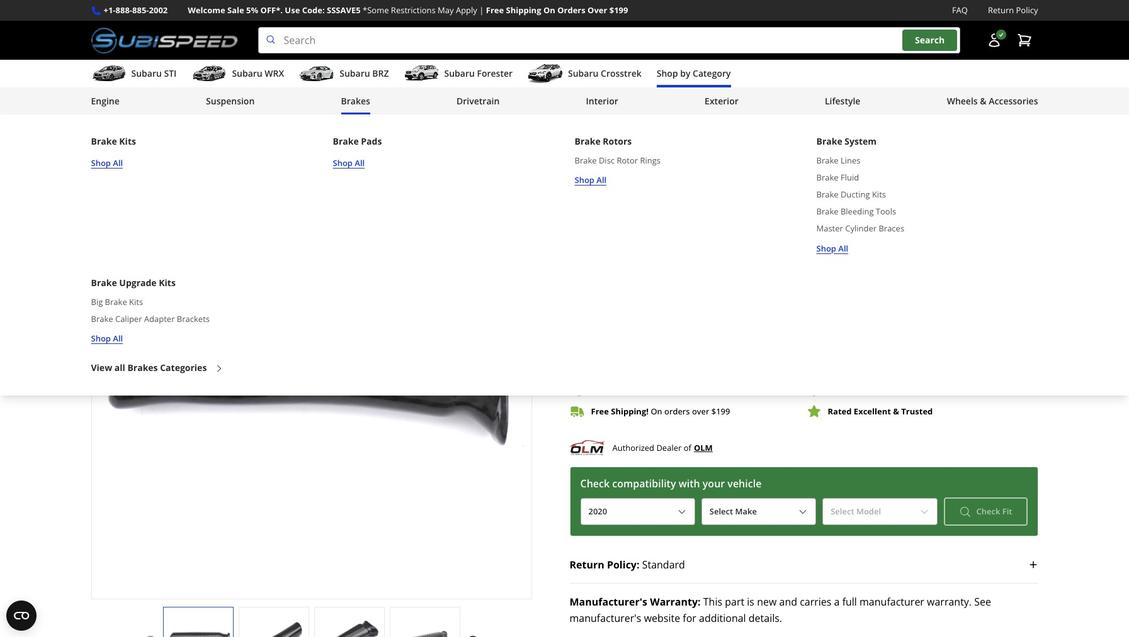 Task type: locate. For each thing, give the bounding box(es) containing it.
brake left "lines"
[[816, 155, 839, 166]]

brakes down subaru brz 'dropdown button'
[[341, 95, 370, 107]]

crosstrek down 'handle'
[[765, 182, 823, 199]]

drivetrain
[[457, 95, 500, 107]]

4 olma.70159.1 olm carbon fiber oe style ebrake handle - 2015+ wrx / sti / 2013+ ft86 / 14-18 forester / 13-17 crosstrek, image from the left
[[390, 620, 459, 638]]

Select Make button
[[701, 499, 816, 526]]

search input field
[[258, 27, 960, 54]]

big brake kits link
[[91, 296, 143, 309], [91, 296, 143, 309]]

all
[[114, 362, 125, 374]]

brake down the big in the top of the page
[[91, 313, 113, 325]]

0 vertical spatial forester
[[477, 67, 513, 79]]

all down master
[[838, 243, 848, 254]]

shop down master
[[816, 243, 836, 254]]

open widget image
[[6, 601, 37, 632]]

3 subaru from the left
[[340, 67, 370, 79]]

your
[[703, 477, 725, 491]]

subaru crosstrek button
[[528, 62, 642, 88]]

rotors
[[603, 135, 632, 147]]

olm
[[570, 161, 598, 178], [694, 443, 713, 454]]

brake disc rotor rings
[[575, 155, 661, 166]]

kits
[[119, 135, 136, 147], [872, 189, 886, 200], [159, 277, 176, 289], [129, 296, 143, 308]]

shop all link
[[91, 157, 123, 170], [333, 157, 365, 170], [575, 174, 607, 187], [816, 242, 848, 255], [91, 332, 123, 346]]

forester inside olm carbon fiber oe style ebrake handle - 2015+ wrx / sti / 2013+ fr-s / brz / 86 / 14-18 forester / 13-17 crosstrek
[[667, 182, 717, 199]]

all down disc
[[597, 174, 607, 186]]

manufacturer's warranty:
[[570, 596, 701, 610]]

1 vertical spatial &
[[893, 406, 899, 417]]

2 subaru from the left
[[232, 67, 262, 79]]

shop for 'shop all' button underneath home "image"
[[91, 157, 111, 169]]

0 vertical spatial crosstrek
[[601, 67, 642, 79]]

olm carbon fiber oe style ebrake handle - 2015+ wrx / sti / 2013+ fr-s / brz / 86 / 14-18 forester / 13-17 crosstrek
[[570, 161, 1017, 199]]

manufacturer's
[[570, 596, 647, 610]]

brake kits
[[91, 135, 136, 147]]

shop up view
[[91, 333, 111, 344]]

1 horizontal spatial brz
[[570, 182, 593, 199]]

0 horizontal spatial sti
[[164, 67, 177, 79]]

brz left 86
[[570, 182, 593, 199]]

wrx left a subaru brz thumbnail image
[[265, 67, 284, 79]]

trusted
[[901, 406, 933, 417]]

kits up tools
[[872, 189, 886, 200]]

shop for 'shop all' button under master
[[816, 243, 836, 254]]

1 horizontal spatial crosstrek
[[765, 182, 823, 199]]

shop all down caliper
[[91, 333, 123, 344]]

brake disc rotor rings link
[[575, 154, 661, 168], [575, 154, 661, 168]]

faq link
[[952, 4, 968, 17]]

1 vertical spatial crosstrek
[[765, 182, 823, 199]]

shop all down master
[[816, 243, 848, 254]]

forester
[[477, 67, 513, 79], [667, 182, 717, 199]]

master
[[816, 223, 843, 234]]

fluid
[[841, 172, 859, 183]]

subaru inside 'dropdown button'
[[340, 67, 370, 79]]

shop all button down master
[[816, 242, 848, 255]]

crosstrek inside olm carbon fiber oe style ebrake handle - 2015+ wrx / sti / 2013+ fr-s / brz / 86 / 14-18 forester / 13-17 crosstrek
[[765, 182, 823, 199]]

return for return policy: standard
[[570, 559, 604, 573]]

subaru up the interior dropdown button at the top of page
[[568, 67, 598, 79]]

1 subaru from the left
[[131, 67, 162, 79]]

brake bleeding tools link
[[816, 205, 896, 219], [816, 205, 896, 219]]

2013+
[[943, 161, 979, 178]]

brake rotors
[[575, 135, 632, 147]]

off*.
[[260, 4, 283, 16]]

cylinder
[[845, 223, 877, 234]]

authorized
[[612, 442, 654, 454]]

shop all button down disc
[[575, 174, 607, 187]]

None number field
[[570, 292, 640, 322]]

brake left pads
[[333, 135, 359, 147]]

crosstrek up the interior dropdown button at the top of page
[[601, 67, 642, 79]]

guarantee up free shipping! on orders over $199
[[639, 384, 680, 396]]

forester up the drivetrain
[[477, 67, 513, 79]]

wrx right 2015+
[[875, 161, 903, 178]]

full
[[842, 596, 857, 610]]

0 vertical spatial on
[[543, 4, 555, 16]]

brake left disc
[[575, 155, 597, 166]]

restrictions
[[391, 4, 436, 16]]

suspension button
[[206, 90, 255, 115]]

use
[[285, 4, 300, 16]]

0 horizontal spatial olm
[[570, 161, 598, 178]]

brake up disc
[[575, 135, 601, 147]]

subaru brz
[[340, 67, 389, 79]]

& inside wheels & accessories dropdown button
[[980, 95, 987, 107]]

shop all link down caliper
[[91, 332, 123, 346]]

shop all down disc
[[575, 174, 607, 186]]

0 vertical spatial brakes
[[341, 95, 370, 107]]

sti left 2013+
[[914, 161, 932, 178]]

crosstrek
[[601, 67, 642, 79], [765, 182, 823, 199]]

olm left disc
[[570, 161, 598, 178]]

sti
[[164, 67, 177, 79], [914, 161, 932, 178]]

0 horizontal spatial wrx
[[265, 67, 284, 79]]

all for 'shop all' button underneath caliper
[[113, 333, 123, 344]]

free shipping! on orders over $199
[[591, 406, 730, 417]]

brz left a subaru forester thumbnail image
[[372, 67, 389, 79]]

olm image
[[570, 440, 605, 457]]

1 vertical spatial and
[[779, 596, 797, 610]]

a subaru forester thumbnail image image
[[404, 64, 439, 83]]

1 horizontal spatial guarantee
[[904, 384, 948, 396]]

shop all link down disc
[[575, 174, 607, 187]]

0 horizontal spatial $199
[[609, 4, 628, 16]]

disc
[[599, 155, 615, 166]]

select make image
[[798, 507, 808, 517]]

brake ducting kits link
[[816, 188, 886, 202], [816, 188, 886, 202]]

shop all button
[[91, 157, 123, 170], [333, 157, 365, 170], [575, 174, 607, 187], [816, 242, 848, 255], [91, 332, 123, 346]]

1 vertical spatial return
[[570, 559, 604, 573]]

to
[[695, 384, 704, 396]]

shop all for shop all link for 'shop all' button under disc
[[575, 174, 607, 186]]

policy:
[[607, 559, 639, 573]]

shop all link down home "image"
[[91, 157, 123, 170]]

& left trusted
[[893, 406, 899, 417]]

1 horizontal spatial wrx
[[875, 161, 903, 178]]

0 vertical spatial &
[[980, 95, 987, 107]]

handle
[[782, 161, 825, 178]]

olma.70159.1 olm carbon fiber oe style ebrake handle - 2015+ wrx / sti / 2013+ ft86 / 14-18 forester / 13-17 crosstrek, image
[[163, 620, 233, 638], [239, 620, 308, 638], [315, 620, 384, 638], [390, 620, 459, 638]]

0 horizontal spatial return
[[570, 559, 604, 573]]

all down buttons
[[355, 157, 365, 169]]

1 horizontal spatial sti
[[914, 161, 932, 178]]

shop all link for 'shop all' button underneath caliper
[[91, 332, 123, 346]]

0 horizontal spatial brakes
[[127, 362, 158, 374]]

shop by category
[[657, 67, 731, 79]]

shop
[[657, 67, 678, 79], [91, 157, 111, 169], [333, 157, 353, 169], [575, 174, 594, 186], [816, 243, 836, 254], [91, 333, 111, 344]]

return left policy:
[[570, 559, 604, 573]]

shop all link down knobs and buttons
[[333, 157, 365, 170]]

1 horizontal spatial free
[[591, 406, 609, 417]]

0 vertical spatial olm
[[570, 161, 598, 178]]

wrx
[[265, 67, 284, 79], [875, 161, 903, 178]]

1 horizontal spatial &
[[980, 95, 987, 107]]

guarantee
[[639, 384, 680, 396], [904, 384, 948, 396]]

kits inside brake lines brake fluid brake ducting kits brake bleeding tools master cylinder braces
[[872, 189, 886, 200]]

free right |
[[486, 4, 504, 16]]

1 vertical spatial olm
[[694, 443, 713, 454]]

0 vertical spatial $199
[[609, 4, 628, 16]]

2 olma.70159.1 olm carbon fiber oe style ebrake handle - 2015+ wrx / sti / 2013+ ft86 / 14-18 forester / 13-17 crosstrek, image from the left
[[239, 620, 308, 638]]

shop all
[[91, 157, 123, 169], [333, 157, 365, 169], [575, 174, 607, 186], [816, 243, 848, 254], [91, 333, 123, 344]]

0 vertical spatial and
[[338, 139, 353, 150]]

-
[[828, 161, 832, 178]]

all for 'shop all' button underneath home "image"
[[113, 157, 123, 169]]

1 vertical spatial wrx
[[875, 161, 903, 178]]

shop all for 'shop all' button below knobs and buttons's shop all link
[[333, 157, 365, 169]]

4 subaru from the left
[[444, 67, 475, 79]]

sti inside "dropdown button"
[[164, 67, 177, 79]]

interior
[[586, 95, 618, 107], [125, 139, 153, 150]]

subaru wrx button
[[192, 62, 284, 88]]

wrx inside olm carbon fiber oe style ebrake handle - 2015+ wrx / sti / 2013+ fr-s / brz / 86 / 14-18 forester / 13-17 crosstrek
[[875, 161, 903, 178]]

all for 'shop all' button below knobs and buttons
[[355, 157, 365, 169]]

shop all link down master
[[816, 242, 848, 255]]

1 horizontal spatial and
[[779, 596, 797, 610]]

shop all down knobs and buttons
[[333, 157, 365, 169]]

return for return policy
[[988, 4, 1014, 16]]

big brake kits brake caliper adapter brackets
[[91, 296, 210, 325]]

interior down subaru crosstrek on the right
[[586, 95, 618, 107]]

1 horizontal spatial olm
[[694, 443, 713, 454]]

guarantee up trusted
[[904, 384, 948, 396]]

Select Model button
[[823, 499, 937, 526]]

shop left by
[[657, 67, 678, 79]]

17
[[747, 182, 762, 199]]

1 vertical spatial sti
[[914, 161, 932, 178]]

0 horizontal spatial brz
[[372, 67, 389, 79]]

0 vertical spatial sti
[[164, 67, 177, 79]]

tools
[[876, 206, 896, 217]]

brake right the big in the top of the page
[[105, 296, 127, 308]]

$199
[[609, 4, 628, 16], [711, 406, 730, 417]]

pads
[[361, 135, 382, 147]]

and right knobs
[[338, 139, 353, 150]]

sssave5
[[327, 4, 361, 16]]

all down the brake kits
[[113, 157, 123, 169]]

subaru up the drivetrain
[[444, 67, 475, 79]]

shop all link for 'shop all' button under disc
[[575, 174, 607, 187]]

0 horizontal spatial crosstrek
[[601, 67, 642, 79]]

1 vertical spatial on
[[651, 406, 662, 417]]

brz inside 'dropdown button'
[[372, 67, 389, 79]]

subaru for subaru crosstrek
[[568, 67, 598, 79]]

welcome
[[188, 4, 225, 16]]

1 horizontal spatial on
[[651, 406, 662, 417]]

$199 right over on the bottom
[[711, 406, 730, 417]]

subaru sti button
[[91, 62, 177, 88]]

details.
[[749, 612, 782, 626]]

system
[[845, 135, 877, 147]]

ducting
[[841, 189, 870, 200]]

subaru up suspension on the left of the page
[[232, 67, 262, 79]]

by
[[680, 67, 690, 79]]

shop left 86
[[575, 174, 594, 186]]

return policy
[[988, 4, 1038, 16]]

1 horizontal spatial interior
[[586, 95, 618, 107]]

shop all button down knobs and buttons
[[333, 157, 365, 170]]

1 vertical spatial brz
[[570, 182, 593, 199]]

brz inside olm carbon fiber oe style ebrake handle - 2015+ wrx / sti / 2013+ fr-s / brz / 86 / 14-18 forester / 13-17 crosstrek
[[570, 182, 593, 199]]

shop all down home "image"
[[91, 157, 123, 169]]

faq
[[952, 4, 968, 16]]

0 vertical spatial free
[[486, 4, 504, 16]]

kits inside big brake kits brake caliper adapter brackets
[[129, 296, 143, 308]]

subaru down subispeed logo
[[131, 67, 162, 79]]

30
[[828, 384, 837, 396]]

Select Year button
[[580, 499, 695, 526]]

0 horizontal spatial guarantee
[[639, 384, 680, 396]]

0 horizontal spatial interior
[[125, 139, 153, 150]]

shop all for 'shop all' button under master shop all link
[[816, 243, 848, 254]]

0 vertical spatial return
[[988, 4, 1014, 16]]

1 vertical spatial $199
[[711, 406, 730, 417]]

1 horizontal spatial forester
[[667, 182, 717, 199]]

all down caliper
[[113, 333, 123, 344]]

subaru inside "dropdown button"
[[131, 67, 162, 79]]

sti inside olm carbon fiber oe style ebrake handle - 2015+ wrx / sti / 2013+ fr-s / brz / 86 / 14-18 forester / 13-17 crosstrek
[[914, 161, 932, 178]]

olm right of
[[694, 443, 713, 454]]

accessories
[[989, 95, 1038, 107]]

0 vertical spatial interior
[[586, 95, 618, 107]]

1 vertical spatial brakes
[[127, 362, 158, 374]]

standard
[[642, 559, 685, 573]]

5 subaru from the left
[[568, 67, 598, 79]]

return left the policy on the right top of page
[[988, 4, 1014, 16]]

0 vertical spatial wrx
[[265, 67, 284, 79]]

shop down home "image"
[[91, 157, 111, 169]]

adapter
[[144, 313, 175, 325]]

brake down engine dropdown button
[[91, 135, 117, 147]]

0 horizontal spatial forester
[[477, 67, 513, 79]]

interior right home "image"
[[125, 139, 153, 150]]

0 horizontal spatial &
[[893, 406, 899, 417]]

free down the price
[[591, 406, 609, 417]]

brakes right the "all"
[[127, 362, 158, 374]]

1 horizontal spatial return
[[988, 4, 1014, 16]]

1 olma.70159.1 olm carbon fiber oe style ebrake handle - 2015+ wrx / sti / 2013+ ft86 / 14-18 forester / 13-17 crosstrek, image from the left
[[163, 620, 233, 638]]

select year image
[[677, 507, 687, 517]]

orders
[[557, 4, 585, 16]]

kits up caliper
[[129, 296, 143, 308]]

and inside this part is new and carries a full manufacturer warranty. see manufacturer's website for additional details.
[[779, 596, 797, 610]]

warranty:
[[650, 596, 701, 610]]

brake left fluid at the top of page
[[816, 172, 839, 183]]

kits right home "image"
[[119, 135, 136, 147]]

brz
[[372, 67, 389, 79], [570, 182, 593, 199]]

sti down subispeed logo
[[164, 67, 177, 79]]

all
[[113, 157, 123, 169], [355, 157, 365, 169], [597, 174, 607, 186], [838, 243, 848, 254], [113, 333, 123, 344]]

14-
[[630, 182, 649, 199]]

brake fluid link
[[816, 171, 859, 185], [816, 171, 859, 185]]

and right new
[[779, 596, 797, 610]]

brakes inside "element"
[[127, 362, 158, 374]]

shop all button down home "image"
[[91, 157, 123, 170]]

rated
[[828, 406, 852, 417]]

shop down knobs and buttons
[[333, 157, 353, 169]]

wrx inside subaru wrx dropdown button
[[265, 67, 284, 79]]

1 vertical spatial forester
[[667, 182, 717, 199]]

forester down oe
[[667, 182, 717, 199]]

bleeding
[[841, 206, 874, 217]]

$199 right over
[[609, 4, 628, 16]]

& right wheels
[[980, 95, 987, 107]]

main element
[[0, 60, 1129, 396]]

brake lines link
[[816, 154, 860, 168], [816, 154, 860, 168]]

0 vertical spatial brz
[[372, 67, 389, 79]]

subaru up brakes dropdown button
[[340, 67, 370, 79]]



Task type: describe. For each thing, give the bounding box(es) containing it.
knobs
[[312, 139, 336, 150]]

brakes element
[[0, 115, 1129, 396]]

over
[[588, 4, 607, 16]]

crosstrek inside dropdown button
[[601, 67, 642, 79]]

0 horizontal spatial and
[[338, 139, 353, 150]]

welcome sale 5% off*. use code: sssave5
[[188, 4, 361, 16]]

apply
[[456, 4, 477, 16]]

rings
[[640, 155, 661, 166]]

carries
[[800, 596, 831, 610]]

carbon
[[601, 161, 645, 178]]

30 day satisfaction guarantee
[[828, 384, 948, 396]]

2 guarantee from the left
[[904, 384, 948, 396]]

subaru wrx
[[232, 67, 284, 79]]

exterior button
[[705, 90, 738, 115]]

shop all button down caliper
[[91, 332, 123, 346]]

*some restrictions may apply | free shipping on orders over $199
[[363, 4, 628, 16]]

5%
[[246, 4, 258, 16]]

shop all link for 'shop all' button below knobs and buttons
[[333, 157, 365, 170]]

1 guarantee from the left
[[639, 384, 680, 396]]

price
[[591, 384, 610, 396]]

brake system
[[816, 135, 877, 147]]

brake lines brake fluid brake ducting kits brake bleeding tools master cylinder braces
[[816, 155, 904, 234]]

wheels
[[947, 95, 978, 107]]

suspension
[[206, 95, 255, 107]]

a subaru wrx thumbnail image image
[[192, 64, 227, 83]]

return policy link
[[988, 4, 1038, 17]]

knobs and buttons
[[312, 139, 385, 150]]

s
[[1002, 161, 1008, 178]]

sale
[[227, 4, 244, 16]]

shop for 'shop all' button below knobs and buttons
[[333, 157, 353, 169]]

up
[[682, 384, 693, 396]]

check
[[580, 477, 610, 491]]

buttons
[[355, 139, 385, 150]]

shop all link for 'shop all' button under master
[[816, 242, 848, 255]]

brake up - at the right
[[816, 135, 842, 147]]

110%
[[706, 384, 727, 396]]

a subaru brz thumbnail image image
[[299, 64, 335, 83]]

this
[[703, 596, 722, 610]]

brake up the big in the top of the page
[[91, 277, 117, 289]]

website
[[644, 612, 680, 626]]

brakes button
[[341, 90, 370, 115]]

shop all link for 'shop all' button underneath home "image"
[[91, 157, 123, 170]]

olm inside olm carbon fiber oe style ebrake handle - 2015+ wrx / sti / 2013+ fr-s / brz / 86 / 14-18 forester / 13-17 crosstrek
[[570, 161, 598, 178]]

of
[[684, 442, 691, 454]]

a subaru sti thumbnail image image
[[91, 64, 126, 83]]

shop all for 'shop all' button underneath caliper's shop all link
[[91, 333, 123, 344]]

*some
[[363, 4, 389, 16]]

3 olma.70159.1 olm carbon fiber oe style ebrake handle - 2015+ wrx / sti / 2013+ ft86 / 14-18 forester / 13-17 crosstrek, image from the left
[[315, 620, 384, 638]]

+1-
[[104, 4, 116, 16]]

go to right image image
[[465, 635, 480, 638]]

may
[[438, 4, 454, 16]]

big
[[91, 296, 103, 308]]

day
[[839, 384, 855, 396]]

interior button
[[586, 90, 618, 115]]

1 vertical spatial free
[[591, 406, 609, 417]]

2015+
[[836, 161, 872, 178]]

with
[[679, 477, 700, 491]]

shop by category button
[[657, 62, 731, 88]]

excellent
[[854, 406, 891, 417]]

dealer
[[656, 442, 682, 454]]

for
[[683, 612, 696, 626]]

code:
[[302, 4, 325, 16]]

shipping!
[[611, 406, 649, 417]]

kits right upgrade
[[159, 277, 176, 289]]

forester inside dropdown button
[[477, 67, 513, 79]]

brake up master
[[816, 206, 839, 217]]

caliper
[[115, 313, 142, 325]]

a subaru crosstrek thumbnail image image
[[528, 64, 563, 83]]

braces
[[879, 223, 904, 234]]

brake pads
[[333, 135, 382, 147]]

oe
[[683, 161, 700, 178]]

subispeed logo image
[[91, 27, 238, 54]]

subaru forester
[[444, 67, 513, 79]]

part
[[725, 596, 744, 610]]

wheels & accessories button
[[947, 90, 1038, 115]]

all for 'shop all' button under master
[[838, 243, 848, 254]]

vehicle
[[728, 477, 762, 491]]

subaru for subaru sti
[[131, 67, 162, 79]]

subaru for subaru forester
[[444, 67, 475, 79]]

interior inside main element
[[586, 95, 618, 107]]

lifestyle button
[[825, 90, 860, 115]]

categories
[[160, 362, 207, 374]]

0 horizontal spatial on
[[543, 4, 555, 16]]

shop for 'shop all' button underneath caliper
[[91, 333, 111, 344]]

subaru sti
[[131, 67, 177, 79]]

button image
[[986, 33, 1002, 48]]

2002
[[149, 4, 168, 16]]

all for 'shop all' button under disc
[[597, 174, 607, 186]]

view
[[91, 362, 112, 374]]

shop for 'shop all' button under disc
[[575, 174, 594, 186]]

shop inside dropdown button
[[657, 67, 678, 79]]

rotor
[[617, 155, 638, 166]]

13-
[[729, 182, 747, 199]]

888-
[[116, 4, 132, 16]]

search
[[915, 34, 945, 46]]

+1-888-885-2002
[[104, 4, 168, 16]]

engine button
[[91, 90, 120, 115]]

satisfaction
[[857, 384, 902, 396]]

category
[[693, 67, 731, 79]]

1 horizontal spatial brakes
[[341, 95, 370, 107]]

style
[[703, 161, 732, 178]]

select model image
[[919, 507, 929, 517]]

is
[[747, 596, 754, 610]]

exterior
[[705, 95, 738, 107]]

brackets
[[177, 313, 210, 325]]

subaru forester button
[[404, 62, 513, 88]]

over
[[692, 406, 709, 417]]

subaru for subaru brz
[[340, 67, 370, 79]]

brake upgrade kits
[[91, 277, 176, 289]]

a
[[834, 596, 840, 610]]

1 horizontal spatial $199
[[711, 406, 730, 417]]

shop all for shop all link for 'shop all' button underneath home "image"
[[91, 157, 123, 169]]

olm inside authorized dealer of olm
[[694, 443, 713, 454]]

return policy: standard
[[570, 559, 685, 573]]

engine
[[91, 95, 120, 107]]

0 horizontal spatial free
[[486, 4, 504, 16]]

compatibility
[[612, 477, 676, 491]]

shipping
[[506, 4, 541, 16]]

brake down - at the right
[[816, 189, 839, 200]]

+1-888-885-2002 link
[[104, 4, 168, 17]]

1 vertical spatial interior
[[125, 139, 153, 150]]

home image
[[91, 140, 101, 150]]

lines
[[841, 155, 860, 166]]

subaru for subaru wrx
[[232, 67, 262, 79]]



Task type: vqa. For each thing, say whether or not it's contained in the screenshot.
"FR-"
yes



